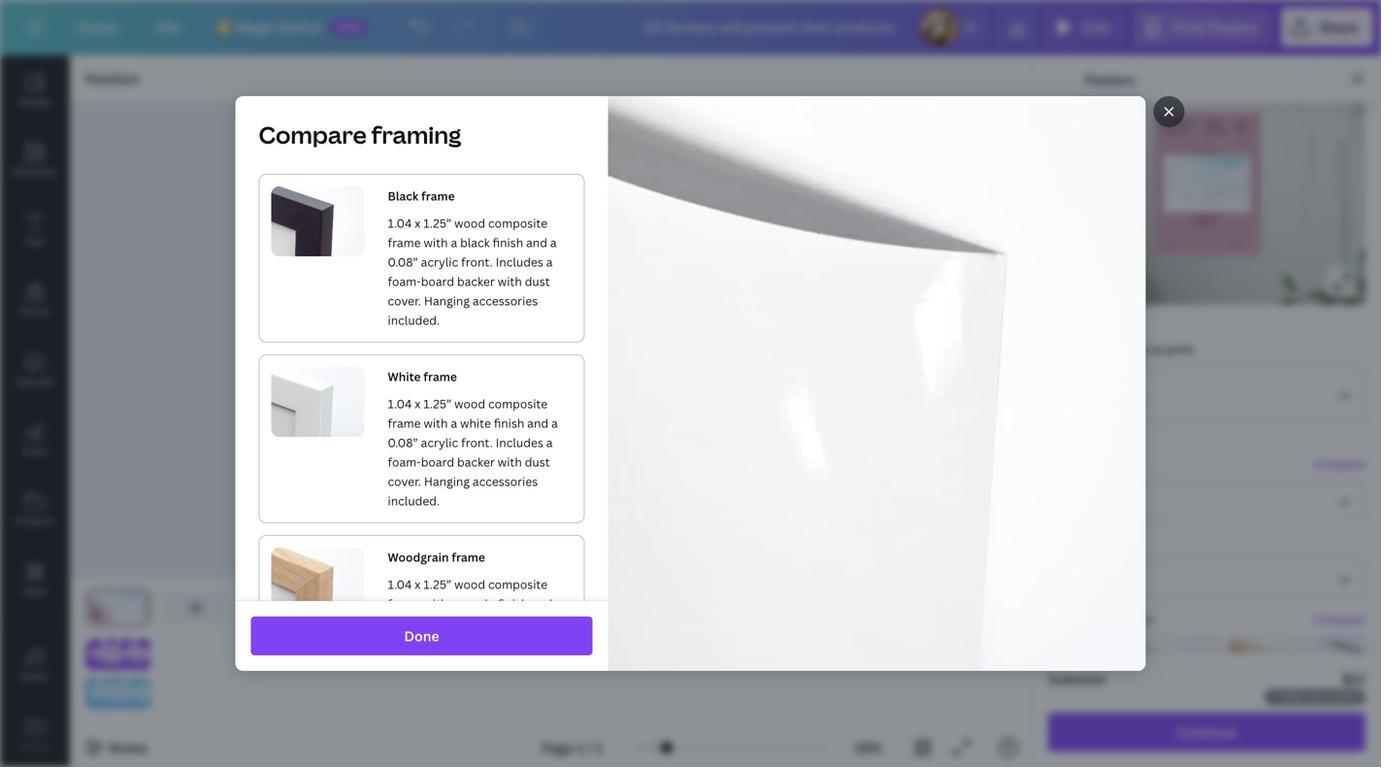 Task type: describe. For each thing, give the bounding box(es) containing it.
uploads button
[[0, 335, 70, 405]]

page 1 / 1
[[542, 738, 603, 757]]

1 horizontal spatial p.m.
[[1184, 208, 1189, 211]]

x for woodgrain
[[415, 576, 421, 592]]

frame inside 1.04 x 1.25" wood composite frame with a white finish and a 0.08" acrylic front. includes a foam-board backer with dust cover. hanging accessories included.
[[388, 415, 421, 431]]

brand
[[21, 305, 49, 318]]

print
[[1173, 18, 1205, 36]]

1 horizontal spatial at
[[1214, 126, 1216, 129]]

and inside shop local and
[[638, 168, 652, 177]]

free
[[1280, 690, 1306, 704]]

0 vertical spatial farmer's market
[[1162, 120, 1196, 136]]

what size?
[[1049, 456, 1108, 472]]

st inside 123 anywhere st., any city st 12345 +123-456-7890
[[637, 512, 644, 520]]

present
[[1209, 239, 1216, 241]]

0 horizontal spatial 2
[[476, 415, 482, 424]]

accessories for black
[[473, 293, 538, 309]]

st., inside locally-grown food items: vegetables, fruits, meat, herbs and more 30 farmers will present their products 123 anywhere st., any city st 12345 +123-456-7890 shop local and eat delicious
[[1242, 239, 1245, 241]]

board for black
[[421, 273, 454, 289]]

2 1 from the left
[[596, 738, 603, 757]]

text
[[25, 235, 45, 248]]

black
[[388, 188, 419, 204]]

black frame
[[388, 188, 455, 204]]

continue
[[1177, 723, 1238, 741]]

st., inside 123 anywhere st., any city st 12345 +123-456-7890
[[652, 502, 662, 511]]

0 horizontal spatial 8
[[454, 425, 460, 434]]

1.04 x 1.25" wood composite frame with a white finish and a 0.08" acrylic front. includes a foam-board backer with dust cover. hanging accessories included.
[[388, 396, 558, 509]]

food for locally-grown food items: vegetables, fruits, meat, herbs and more 30 farmers will present their products 123 anywhere st., any city st 12345 +123-456-7890 shop local and eat delicious
[[1177, 239, 1181, 241]]

1 horizontal spatial no frame image
[[1321, 638, 1382, 700]]

videos
[[19, 740, 51, 753]]

products
[[1199, 242, 1207, 245]]

hanging for white
[[424, 473, 470, 489]]

included. for 1.04 x 1.25" wood composite frame with a black finish and a 0.08" acrylic front. includes a foam-board backer with dust cover. hanging accessories included.
[[388, 312, 440, 328]]

st inside locally-grown food items: vegetables, fruits, meat, herbs and more 30 farmers will present their products 123 anywhere st., any city st 12345 +123-456-7890 shop local and eat delicious
[[1237, 242, 1239, 245]]

design
[[19, 95, 51, 108]]

vegetables, for locally-grown food items: vegetables, fruits, meat, herbs and more
[[416, 512, 448, 520]]

locally-grown food items: vegetables, fruits, meat, herbs and more 30 farmers will present their products 123 anywhere st., any city st 12345 +123-456-7890 shop local and eat delicious
[[1162, 121, 1251, 248]]

draw button
[[0, 405, 70, 475]]

projects
[[16, 515, 54, 528]]

backer for maple
[[457, 635, 495, 651]]

12345 inside locally-grown food items: vegetables, fruits, meat, herbs and more 30 farmers will present their products 123 anywhere st., any city st 12345 +123-456-7890 shop local and eat delicious
[[1240, 242, 1246, 245]]

delivery
[[1309, 690, 1361, 704]]

backer for black
[[457, 273, 495, 289]]

locally- for locally-grown food items: vegetables, fruits, meat, herbs and more
[[416, 502, 439, 511]]

123 inside locally-grown food items: vegetables, fruits, meat, herbs and more 30 farmers will present their products 123 anywhere st., any city st 12345 +123-456-7890 shop local and eat delicious
[[1227, 239, 1231, 241]]

elements
[[13, 165, 57, 178]]

projects button
[[0, 475, 70, 545]]

+123- inside locally-grown food items: vegetables, fruits, meat, herbs and more 30 farmers will present their products 123 anywhere st., any city st 12345 +123-456-7890 shop local and eat delicious
[[1227, 245, 1232, 248]]

side panel tab list
[[0, 55, 70, 767]]

1 horizontal spatial best
[[1207, 126, 1213, 129]]

foam- for 1.04 x 1.25" wood composite frame with a black finish and a 0.08" acrylic front. includes a foam-board backer with dust cover. hanging accessories included.
[[388, 273, 421, 289]]

city inside locally-grown food items: vegetables, fruits, meat, herbs and more 30 farmers will present their products 123 anywhere st., any city st 12345 +123-456-7890 shop local and eat delicious
[[1232, 242, 1236, 245]]

notes
[[109, 738, 148, 757]]

456- inside 123 anywhere st., any city st 12345 +123-456-7890
[[624, 521, 638, 530]]

includes for maple
[[496, 615, 544, 631]]

grown for locally-grown food items: vegetables, fruits, meat, herbs and more 30 farmers will present their products 123 anywhere st., any city st 12345 +123-456-7890 shop local and eat delicious
[[1170, 239, 1176, 241]]

continue button
[[1049, 713, 1366, 752]]

and inside the 1.04 x 1.25" wood composite frame with a black finish and a 0.08" acrylic front. includes a foam-board backer with dust cover. hanging accessories included.
[[526, 235, 548, 251]]

$12
[[1343, 670, 1366, 688]]

composite for black
[[488, 215, 548, 231]]

compare framing
[[259, 119, 462, 151]]

5.0s button
[[1045, 8, 1126, 47]]

cover. for 1.04 x 1.25" wood composite frame with a black finish and a 0.08" acrylic front. includes a foam-board backer with dust cover. hanging accessories included.
[[388, 293, 421, 309]]

1 vertical spatial discover the best at the farmer's market
[[550, 155, 612, 190]]

frame inside the 1.04 x 1.25" wood composite frame with a black finish and a 0.08" acrylic front. includes a foam-board backer with dust cover. hanging accessories included.
[[388, 235, 421, 251]]

done
[[404, 627, 440, 645]]

home
[[78, 18, 117, 36]]

framing
[[1049, 611, 1095, 627]]

1 trimming, start edge slider from the top
[[85, 639, 99, 670]]

0 vertical spatial discover the best at the farmer's market
[[1207, 121, 1228, 133]]

backer for white
[[457, 454, 495, 470]]

herbs for locally-grown food items: vegetables, fruits, meat, herbs and more 30 farmers will present their products 123 anywhere st., any city st 12345 +123-456-7890 shop local and eat delicious
[[1162, 245, 1168, 248]]

your
[[1087, 341, 1113, 357]]

1 vertical spatial 8 a.m. — 2 p.m.
[[454, 410, 494, 434]]

1.04 for 1.04 x 1.25" wood composite frame with a black finish and a 0.08" acrylic front. includes a foam-board backer with dust cover. hanging accessories included.
[[388, 215, 412, 231]]

to
[[1152, 341, 1164, 357]]

posters button
[[1078, 55, 1143, 102]]

vegetables, for locally-grown food items: vegetables, fruits, meat, herbs and more 30 farmers will present their products 123 anywhere st., any city st 12345 +123-456-7890 shop local and eat delicious
[[1162, 242, 1173, 245]]

framing no frame
[[1049, 611, 1154, 627]]

subtotal
[[1049, 670, 1106, 688]]

meat, for locally-grown food items: vegetables, fruits, meat, herbs and more 30 farmers will present their products 123 anywhere st., any city st 12345 +123-456-7890 shop local and eat delicious
[[1180, 242, 1186, 245]]

will
[[1205, 239, 1208, 241]]

1 1 from the left
[[577, 738, 584, 757]]

hanging for maple
[[424, 654, 470, 670]]

0 vertical spatial a.m.
[[1177, 211, 1181, 215]]

maple
[[460, 596, 495, 612]]

and inside locally-grown food items: vegetables, fruits, meat, herbs and more
[[434, 521, 445, 530]]

foam- for 1.04 x 1.25" wood composite frame with a maple finish and a 0.08" acrylic front. includes a foam-board backer with dust cover. hanging accessories included.
[[388, 635, 421, 651]]

trimming, end edge slider for the trimming position slider related to 1st trimming, start edge slider from the top
[[138, 639, 151, 670]]

meat, for locally-grown food items: vegetables, fruits, meat, herbs and more
[[470, 512, 486, 520]]

anywhere inside locally-grown food items: vegetables, fruits, meat, herbs and more 30 farmers will present their products 123 anywhere st., any city st 12345 +123-456-7890 shop local and eat delicious
[[1231, 239, 1241, 241]]

wood for black
[[455, 215, 486, 231]]

herbs for locally-grown food items: vegetables, fruits, meat, herbs and more
[[416, 521, 432, 530]]

any inside locally-grown food items: vegetables, fruits, meat, herbs and more 30 farmers will present their products 123 anywhere st., any city st 12345 +123-456-7890 shop local and eat delicious
[[1227, 242, 1231, 245]]

456- inside locally-grown food items: vegetables, fruits, meat, herbs and more 30 farmers will present their products 123 anywhere st., any city st 12345 +123-456-7890 shop local and eat delicious
[[1232, 245, 1237, 248]]

magic switch
[[236, 18, 323, 36]]

frame right black
[[422, 188, 455, 204]]

0 horizontal spatial at
[[568, 168, 577, 177]]

0 vertical spatial —
[[1181, 210, 1183, 213]]

size?
[[1081, 456, 1108, 472]]

print posters
[[1173, 18, 1258, 36]]

audio button
[[0, 630, 70, 700]]

acrylic for maple
[[421, 615, 458, 631]]

anywhere inside 123 anywhere st., any city st 12345 +123-456-7890
[[621, 502, 649, 511]]

notes button
[[78, 732, 156, 763]]

Page title text field
[[108, 604, 115, 623]]

included. for 1.04 x 1.25" wood composite frame with a maple finish and a 0.08" acrylic front. includes a foam-board backer with dust cover. hanging accessories included.
[[388, 673, 440, 689]]

city inside 123 anywhere st., any city st 12345 +123-456-7890
[[623, 512, 635, 520]]

5.0s image
[[85, 592, 151, 623]]

draw
[[23, 445, 47, 458]]

select your pages to print
[[1049, 341, 1194, 357]]

white frame
[[388, 369, 457, 385]]

0 horizontal spatial farmer's market
[[416, 149, 515, 197]]

1 horizontal spatial discover
[[1207, 121, 1218, 125]]

no
[[1102, 611, 1118, 627]]

1 horizontal spatial 8
[[1175, 213, 1177, 216]]

finish for white
[[494, 415, 525, 431]]

cover. for 1.04 x 1.25" wood composite frame with a white finish and a 0.08" acrylic front. includes a foam-board backer with dust cover. hanging accessories included.
[[388, 473, 421, 489]]

0 horizontal spatial no frame image
[[608, 96, 1146, 671]]

locally-grown food items: vegetables, fruits, meat, herbs and more
[[416, 502, 492, 530]]

main menu bar
[[0, 0, 1382, 55]]

apps button
[[0, 545, 70, 615]]

print
[[1166, 341, 1194, 357]]

front. for black
[[461, 254, 493, 270]]

+123- inside 123 anywhere st., any city st 12345 +123-456-7890
[[609, 521, 624, 530]]

1 vertical spatial a.m.
[[459, 420, 472, 431]]

white
[[388, 369, 421, 385]]

frame down locally-grown food items: vegetables, fruits, meat, herbs and more
[[452, 549, 485, 565]]

shop local and
[[638, 155, 678, 177]]

text button
[[0, 195, 70, 265]]

1.04 x 1.25" wood composite frame with a maple finish and a 0.08" acrylic front. includes a foam-board backer with dust cover. hanging accessories included.
[[388, 576, 562, 689]]

apps
[[23, 585, 47, 598]]

1.25" for woodgrain
[[424, 576, 452, 592]]

woodgrain
[[388, 549, 449, 565]]

0 horizontal spatial delicious
[[638, 181, 672, 190]]

accessories for maple
[[473, 654, 538, 670]]

1.25" for white
[[424, 396, 452, 412]]

what
[[1049, 456, 1078, 472]]

items: for locally-grown food items: vegetables, fruits, meat, herbs and more 30 farmers will present their products 123 anywhere st., any city st 12345 +123-456-7890 shop local and eat delicious
[[1182, 239, 1188, 241]]

woodgrain frame image
[[271, 548, 365, 618]]

select
[[1049, 341, 1084, 357]]

1 horizontal spatial 8 a.m. — 2 p.m.
[[1175, 208, 1189, 216]]

2 vertical spatial compare
[[1314, 611, 1366, 627]]

their
[[1194, 242, 1198, 245]]

x for white
[[415, 396, 421, 412]]

7890 inside locally-grown food items: vegetables, fruits, meat, herbs and more 30 farmers will present their products 123 anywhere st., any city st 12345 +123-456-7890 shop local and eat delicious
[[1237, 245, 1243, 248]]

1 vertical spatial compare
[[1314, 456, 1366, 472]]

pages
[[1116, 341, 1149, 357]]

2 trimming, start edge slider from the top
[[85, 678, 99, 709]]

0 horizontal spatial best
[[550, 168, 566, 177]]

1 compare button from the top
[[1314, 456, 1366, 472]]

eat inside eat delicious
[[656, 168, 669, 177]]

design button
[[0, 55, 70, 125]]

finish for maple
[[498, 596, 529, 612]]

switch
[[278, 18, 323, 36]]

any inside 123 anywhere st., any city st 12345 +123-456-7890
[[609, 512, 620, 520]]



Task type: locate. For each thing, give the bounding box(es) containing it.
1.04 inside the 1.04 x 1.25" wood composite frame with a black finish and a 0.08" acrylic front. includes a foam-board backer with dust cover. hanging accessories included.
[[388, 215, 412, 231]]

0 vertical spatial 456-
[[1232, 245, 1237, 248]]

1 vertical spatial best
[[550, 168, 566, 177]]

1.25" inside the 1.04 x 1.25" wood composite frame with a black finish and a 0.08" acrylic front. includes a foam-board backer with dust cover. hanging accessories included.
[[424, 215, 452, 231]]

1 horizontal spatial city
[[1232, 242, 1236, 245]]

acrylic down black frame
[[421, 254, 458, 270]]

page
[[542, 738, 573, 757]]

finish right black
[[493, 235, 524, 251]]

1 vertical spatial delicious
[[638, 181, 672, 190]]

0 vertical spatial vegetables,
[[1162, 242, 1173, 245]]

0 vertical spatial city
[[1232, 242, 1236, 245]]

fruits, for locally-grown food items: vegetables, fruits, meat, herbs and more
[[451, 512, 468, 520]]

2 wood from the top
[[455, 396, 486, 412]]

board for maple
[[421, 635, 454, 651]]

1 0.08" from the top
[[388, 254, 418, 270]]

locally- inside locally-grown food items: vegetables, fruits, meat, herbs and more 30 farmers will present their products 123 anywhere st., any city st 12345 +123-456-7890 shop local and eat delicious
[[1162, 239, 1170, 241]]

—
[[1181, 210, 1183, 213], [471, 418, 477, 426]]

2 vertical spatial 1.04
[[388, 576, 412, 592]]

trimming position slider down page title text box
[[85, 639, 151, 670]]

1.04 inside 1.04 x 1.25" wood composite frame with a maple finish and a 0.08" acrylic front. includes a foam-board backer with dust cover. hanging accessories included.
[[388, 576, 412, 592]]

0 vertical spatial board
[[421, 273, 454, 289]]

local inside shop local and
[[657, 155, 678, 165]]

board down woodgrain frame
[[421, 635, 454, 651]]

magic
[[236, 18, 275, 36]]

foam-
[[388, 273, 421, 289], [388, 454, 421, 470], [388, 635, 421, 651]]

includes inside the 1.04 x 1.25" wood composite frame with a black finish and a 0.08" acrylic front. includes a foam-board backer with dust cover. hanging accessories included.
[[496, 254, 544, 270]]

included. for 1.04 x 1.25" wood composite frame with a white finish and a 0.08" acrylic front. includes a foam-board backer with dust cover. hanging accessories included.
[[388, 493, 440, 509]]

1 vertical spatial anywhere
[[621, 502, 649, 511]]

backer inside 1.04 x 1.25" wood composite frame with a maple finish and a 0.08" acrylic front. includes a foam-board backer with dust cover. hanging accessories included.
[[457, 635, 495, 651]]

discover the best at the farmer's market
[[1207, 121, 1228, 133], [550, 155, 612, 190]]

1 1.04 from the top
[[388, 215, 412, 231]]

meat, inside locally-grown food items: vegetables, fruits, meat, herbs and more
[[470, 512, 486, 520]]

x down black frame
[[415, 215, 421, 231]]

posters inside dropdown button
[[1209, 18, 1258, 36]]

elements button
[[0, 125, 70, 195]]

123 inside 123 anywhere st., any city st 12345 +123-456-7890
[[609, 502, 618, 511]]

dust inside the 1.04 x 1.25" wood composite frame with a black finish and a 0.08" acrylic front. includes a foam-board backer with dust cover. hanging accessories included.
[[525, 273, 550, 289]]

1 wood from the top
[[455, 215, 486, 231]]

home link
[[62, 8, 133, 47]]

5.0s
[[1084, 18, 1111, 36]]

cover. inside the 1.04 x 1.25" wood composite frame with a black finish and a 0.08" acrylic front. includes a foam-board backer with dust cover. hanging accessories included.
[[388, 293, 421, 309]]

3 foam- from the top
[[388, 635, 421, 651]]

1 vertical spatial foam-
[[388, 454, 421, 470]]

meat, inside locally-grown food items: vegetables, fruits, meat, herbs and more 30 farmers will present their products 123 anywhere st., any city st 12345 +123-456-7890 shop local and eat delicious
[[1180, 242, 1186, 245]]

fruits, inside locally-grown food items: vegetables, fruits, meat, herbs and more 30 farmers will present their products 123 anywhere st., any city st 12345 +123-456-7890 shop local and eat delicious
[[1174, 242, 1180, 245]]

acrylic inside the 1.04 x 1.25" wood composite frame with a black finish and a 0.08" acrylic front. includes a foam-board backer with dust cover. hanging accessories included.
[[421, 254, 458, 270]]

finish inside 1.04 x 1.25" wood composite frame with a maple finish and a 0.08" acrylic front. includes a foam-board backer with dust cover. hanging accessories included.
[[498, 596, 529, 612]]

acrylic down woodgrain frame
[[421, 615, 458, 631]]

shop inside shop local and
[[638, 155, 655, 165]]

+ free delivery
[[1271, 690, 1361, 704]]

1.04
[[388, 215, 412, 231], [388, 396, 412, 412], [388, 576, 412, 592]]

1 horizontal spatial wednesday
[[1174, 205, 1187, 213]]

12345
[[1240, 242, 1246, 245], [647, 512, 664, 520]]

fruits,
[[1174, 242, 1180, 245], [451, 512, 468, 520]]

locally- inside locally-grown food items: vegetables, fruits, meat, herbs and more
[[416, 502, 439, 511]]

0 vertical spatial st.,
[[1242, 239, 1245, 241]]

dust
[[525, 273, 550, 289], [525, 454, 550, 470], [525, 635, 550, 651]]

food for locally-grown food items: vegetables, fruits, meat, herbs and more
[[459, 502, 472, 511]]

1 vertical spatial 7890
[[638, 521, 654, 530]]

2 hanging from the top
[[424, 473, 470, 489]]

0.08" for 1.04 x 1.25" wood composite frame with a maple finish and a 0.08" acrylic front. includes a foam-board backer with dust cover. hanging accessories included.
[[388, 615, 418, 631]]

woodgrain frame
[[388, 549, 485, 565]]

finish inside the 1.04 x 1.25" wood composite frame with a black finish and a 0.08" acrylic front. includes a foam-board backer with dust cover. hanging accessories included.
[[493, 235, 524, 251]]

and inside 1.04 x 1.25" wood composite frame with a maple finish and a 0.08" acrylic front. includes a foam-board backer with dust cover. hanging accessories included.
[[531, 596, 553, 612]]

acrylic
[[421, 254, 458, 270], [421, 435, 458, 451], [421, 615, 458, 631]]

canva assistant image
[[976, 519, 999, 543]]

accessories inside the 1.04 x 1.25" wood composite frame with a black finish and a 0.08" acrylic front. includes a foam-board backer with dust cover. hanging accessories included.
[[473, 293, 538, 309]]

videos button
[[0, 700, 70, 767]]

grown inside locally-grown food items: vegetables, fruits, meat, herbs and more 30 farmers will present their products 123 anywhere st., any city st 12345 +123-456-7890 shop local and eat delicious
[[1170, 239, 1176, 241]]

foam- up locally-grown food items: vegetables, fruits, meat, herbs and more
[[388, 454, 421, 470]]

0.08" for 1.04 x 1.25" wood composite frame with a white finish and a 0.08" acrylic front. includes a foam-board backer with dust cover. hanging accessories included.
[[388, 435, 418, 451]]

0 vertical spatial items:
[[1182, 239, 1188, 241]]

trimming position slider for 2nd trimming, start edge slider from the top
[[85, 678, 151, 709]]

wood inside the 1.04 x 1.25" wood composite frame with a black finish and a 0.08" acrylic front. includes a foam-board backer with dust cover. hanging accessories included.
[[455, 215, 486, 231]]

vegetables, up woodgrain frame
[[416, 512, 448, 520]]

3 dust from the top
[[525, 635, 550, 651]]

wood for white
[[455, 396, 486, 412]]

board inside 1.04 x 1.25" wood composite frame with a white finish and a 0.08" acrylic front. includes a foam-board backer with dust cover. hanging accessories included.
[[421, 454, 454, 470]]

meat, up woodgrain frame
[[470, 512, 486, 520]]

1 left /
[[577, 738, 584, 757]]

0.08" inside the 1.04 x 1.25" wood composite frame with a black finish and a 0.08" acrylic front. includes a foam-board backer with dust cover. hanging accessories included.
[[388, 254, 418, 270]]

1 dust from the top
[[525, 273, 550, 289]]

1 horizontal spatial delicious
[[1237, 130, 1248, 133]]

1 horizontal spatial grown
[[1170, 239, 1176, 241]]

1.25" down black frame
[[424, 215, 452, 231]]

1 vertical spatial acrylic
[[421, 435, 458, 451]]

includes for white
[[496, 435, 544, 451]]

dust inside 1.04 x 1.25" wood composite frame with a white finish and a 0.08" acrylic front. includes a foam-board backer with dust cover. hanging accessories included.
[[525, 454, 550, 470]]

1 vertical spatial st.,
[[652, 502, 662, 511]]

grown left "30"
[[1170, 239, 1176, 241]]

1 includes from the top
[[496, 254, 544, 270]]

accessories
[[473, 293, 538, 309], [473, 473, 538, 489], [473, 654, 538, 670]]

finish right maple
[[498, 596, 529, 612]]

fruits, for locally-grown food items: vegetables, fruits, meat, herbs and more 30 farmers will present their products 123 anywhere st., any city st 12345 +123-456-7890 shop local and eat delicious
[[1174, 242, 1180, 245]]

posters
[[1209, 18, 1258, 36], [1086, 70, 1135, 89]]

0 vertical spatial backer
[[457, 273, 495, 289]]

food left "30"
[[1177, 239, 1181, 241]]

included.
[[388, 312, 440, 328], [388, 493, 440, 509], [388, 673, 440, 689]]

2 vertical spatial x
[[415, 576, 421, 592]]

0 horizontal spatial 1
[[577, 738, 584, 757]]

0 vertical spatial accessories
[[473, 293, 538, 309]]

0 horizontal spatial meat,
[[470, 512, 486, 520]]

trimming, start edge slider down 5.0s image
[[85, 639, 99, 670]]

locally- up woodgrain frame
[[416, 502, 439, 511]]

trimming, end edge slider
[[138, 639, 151, 670], [138, 678, 151, 709]]

discover down print posters
[[1207, 121, 1218, 125]]

composite inside 1.04 x 1.25" wood composite frame with a white finish and a 0.08" acrylic front. includes a foam-board backer with dust cover. hanging accessories included.
[[488, 396, 548, 412]]

0 vertical spatial compare
[[259, 119, 367, 151]]

no frame image
[[608, 96, 1146, 671], [1321, 638, 1382, 700]]

1 vertical spatial includes
[[496, 435, 544, 451]]

1 foam- from the top
[[388, 273, 421, 289]]

1 vertical spatial trimming, start edge slider
[[85, 678, 99, 709]]

/
[[587, 738, 593, 757]]

herbs inside locally-grown food items: vegetables, fruits, meat, herbs and more
[[416, 521, 432, 530]]

30
[[1194, 239, 1196, 241]]

1 vertical spatial 0.08"
[[388, 435, 418, 451]]

1 composite from the top
[[488, 215, 548, 231]]

fruits, up woodgrain frame
[[451, 512, 468, 520]]

foam- down black
[[388, 273, 421, 289]]

uploads
[[15, 375, 55, 388]]

locally- for locally-grown food items: vegetables, fruits, meat, herbs and more 30 farmers will present their products 123 anywhere st., any city st 12345 +123-456-7890 shop local and eat delicious
[[1162, 239, 1170, 241]]

trimming position slider for 1st trimming, start edge slider from the top
[[85, 639, 151, 670]]

board
[[421, 273, 454, 289], [421, 454, 454, 470], [421, 635, 454, 651]]

2 1.25" from the top
[[424, 396, 452, 412]]

composite up maple
[[488, 576, 548, 592]]

x for black
[[415, 215, 421, 231]]

acrylic inside 1.04 x 1.25" wood composite frame with a maple finish and a 0.08" acrylic front. includes a foam-board backer with dust cover. hanging accessories included.
[[421, 615, 458, 631]]

2 0.08" from the top
[[388, 435, 418, 451]]

backer down black
[[457, 273, 495, 289]]

includes for black
[[496, 254, 544, 270]]

locally-
[[1162, 239, 1170, 241], [416, 502, 439, 511]]

food inside locally-grown food items: vegetables, fruits, meat, herbs and more 30 farmers will present their products 123 anywhere st., any city st 12345 +123-456-7890 shop local and eat delicious
[[1177, 239, 1181, 241]]

12345 inside 123 anywhere st., any city st 12345 +123-456-7890
[[647, 512, 664, 520]]

hide pages image
[[504, 563, 598, 579]]

0 horizontal spatial locally-
[[416, 502, 439, 511]]

trimming, start edge slider
[[85, 639, 99, 670], [85, 678, 99, 709]]

frame right the no
[[1121, 611, 1154, 627]]

+
[[1271, 690, 1277, 704]]

1.04 for 1.04 x 1.25" wood composite frame with a white finish and a 0.08" acrylic front. includes a foam-board backer with dust cover. hanging accessories included.
[[388, 396, 412, 412]]

0 horizontal spatial —
[[471, 418, 477, 426]]

composite up white
[[488, 396, 548, 412]]

2 trimming position slider from the top
[[85, 678, 151, 709]]

market
[[1162, 127, 1190, 136], [1219, 130, 1228, 133], [416, 173, 498, 197], [585, 181, 612, 190]]

2 board from the top
[[421, 454, 454, 470]]

1 horizontal spatial —
[[1181, 210, 1183, 213]]

0 vertical spatial 123
[[1227, 239, 1231, 241]]

2 x from the top
[[415, 396, 421, 412]]

3 0.08" from the top
[[388, 615, 418, 631]]

3 backer from the top
[[457, 635, 495, 651]]

1 vertical spatial food
[[459, 502, 472, 511]]

herbs inside locally-grown food items: vegetables, fruits, meat, herbs and more 30 farmers will present their products 123 anywhere st., any city st 12345 +123-456-7890 shop local and eat delicious
[[1162, 245, 1168, 248]]

1 vertical spatial grown
[[439, 502, 457, 511]]

2 vertical spatial 0.08"
[[388, 615, 418, 631]]

2 vertical spatial accessories
[[473, 654, 538, 670]]

0 horizontal spatial 7890
[[638, 521, 654, 530]]

trimming, end edge slider up notes
[[138, 678, 151, 709]]

frame inside 1.04 x 1.25" wood composite frame with a maple finish and a 0.08" acrylic front. includes a foam-board backer with dust cover. hanging accessories included.
[[388, 596, 421, 612]]

locally- left "30"
[[1162, 239, 1170, 241]]

cover. up white
[[388, 293, 421, 309]]

0 vertical spatial herbs
[[1162, 245, 1168, 248]]

frame down white
[[388, 415, 421, 431]]

wood inside 1.04 x 1.25" wood composite frame with a white finish and a 0.08" acrylic front. includes a foam-board backer with dust cover. hanging accessories included.
[[455, 396, 486, 412]]

includes inside 1.04 x 1.25" wood composite frame with a white finish and a 0.08" acrylic front. includes a foam-board backer with dust cover. hanging accessories included.
[[496, 435, 544, 451]]

posters inside button
[[1086, 70, 1135, 89]]

2 included. from the top
[[388, 493, 440, 509]]

0 horizontal spatial discover
[[550, 155, 582, 164]]

finish inside 1.04 x 1.25" wood composite frame with a white finish and a 0.08" acrylic front. includes a foam-board backer with dust cover. hanging accessories included.
[[494, 415, 525, 431]]

accessories down maple
[[473, 654, 538, 670]]

front. inside 1.04 x 1.25" wood composite frame with a white finish and a 0.08" acrylic front. includes a foam-board backer with dust cover. hanging accessories included.
[[461, 435, 493, 451]]

acrylic for white
[[421, 435, 458, 451]]

front. down black
[[461, 254, 493, 270]]

0 horizontal spatial herbs
[[416, 521, 432, 530]]

composite for white
[[488, 396, 548, 412]]

backer inside 1.04 x 1.25" wood composite frame with a white finish and a 0.08" acrylic front. includes a foam-board backer with dust cover. hanging accessories included.
[[457, 454, 495, 470]]

frame right white
[[424, 369, 457, 385]]

hanging inside the 1.04 x 1.25" wood composite frame with a black finish and a 0.08" acrylic front. includes a foam-board backer with dust cover. hanging accessories included.
[[424, 293, 470, 309]]

3 wood from the top
[[455, 576, 486, 592]]

cover. inside 1.04 x 1.25" wood composite frame with a white finish and a 0.08" acrylic front. includes a foam-board backer with dust cover. hanging accessories included.
[[388, 473, 421, 489]]

grown inside locally-grown food items: vegetables, fruits, meat, herbs and more
[[439, 502, 457, 511]]

2 backer from the top
[[457, 454, 495, 470]]

x down woodgrain
[[415, 576, 421, 592]]

backer
[[457, 273, 495, 289], [457, 454, 495, 470], [457, 635, 495, 651]]

1.25" down woodgrain frame
[[424, 576, 452, 592]]

trimming position slider up notes button
[[85, 678, 151, 709]]

backer down white
[[457, 454, 495, 470]]

3 hanging from the top
[[424, 654, 470, 670]]

trimming, end edge slider down 5.0s image
[[138, 639, 151, 670]]

acrylic inside 1.04 x 1.25" wood composite frame with a white finish and a 0.08" acrylic front. includes a foam-board backer with dust cover. hanging accessories included.
[[421, 435, 458, 451]]

accessories down black
[[473, 293, 538, 309]]

0.08"
[[388, 254, 418, 270], [388, 435, 418, 451], [388, 615, 418, 631]]

1 vertical spatial more
[[448, 521, 462, 530]]

dust for 1.04 x 1.25" wood composite frame with a white finish and a 0.08" acrylic front. includes a foam-board backer with dust cover. hanging accessories included.
[[525, 454, 550, 470]]

1 horizontal spatial meat,
[[1180, 242, 1186, 245]]

composite for maple
[[488, 576, 548, 592]]

1.04 down woodgrain
[[388, 576, 412, 592]]

items: left "30"
[[1182, 239, 1188, 241]]

white frame image
[[271, 367, 365, 437]]

front. inside 1.04 x 1.25" wood composite frame with a maple finish and a 0.08" acrylic front. includes a foam-board backer with dust cover. hanging accessories included.
[[461, 615, 493, 631]]

accessories inside 1.04 x 1.25" wood composite frame with a maple finish and a 0.08" acrylic front. includes a foam-board backer with dust cover. hanging accessories included.
[[473, 654, 538, 670]]

included. down done button
[[388, 673, 440, 689]]

acrylic down white frame
[[421, 435, 458, 451]]

3 acrylic from the top
[[421, 615, 458, 631]]

hanging for black
[[424, 293, 470, 309]]

2 compare button from the top
[[1314, 611, 1366, 627]]

0 vertical spatial foam-
[[388, 273, 421, 289]]

cover. inside 1.04 x 1.25" wood composite frame with a maple finish and a 0.08" acrylic front. includes a foam-board backer with dust cover. hanging accessories included.
[[388, 654, 421, 670]]

1 vertical spatial city
[[623, 512, 635, 520]]

123 anywhere st., any city st 12345 +123-456-7890
[[609, 502, 664, 530]]

board for white
[[421, 454, 454, 470]]

1.04 down black
[[388, 215, 412, 231]]

0 vertical spatial discover
[[1207, 121, 1218, 125]]

1 horizontal spatial vegetables,
[[1162, 242, 1173, 245]]

trimming, end edge slider for the trimming position slider related to 2nd trimming, start edge slider from the top
[[138, 678, 151, 709]]

2 1.04 from the top
[[388, 396, 412, 412]]

2 vertical spatial wood
[[455, 576, 486, 592]]

0 vertical spatial cover.
[[388, 293, 421, 309]]

finish for black
[[493, 235, 524, 251]]

cover. for 1.04 x 1.25" wood composite frame with a maple finish and a 0.08" acrylic front. includes a foam-board backer with dust cover. hanging accessories included.
[[388, 654, 421, 670]]

included. inside 1.04 x 1.25" wood composite frame with a maple finish and a 0.08" acrylic front. includes a foam-board backer with dust cover. hanging accessories included.
[[388, 673, 440, 689]]

2 vertical spatial 1.25"
[[424, 576, 452, 592]]

0 vertical spatial includes
[[496, 254, 544, 270]]

2 foam- from the top
[[388, 454, 421, 470]]

3 accessories from the top
[[473, 654, 538, 670]]

white
[[460, 415, 491, 431]]

accessories inside 1.04 x 1.25" wood composite frame with a white finish and a 0.08" acrylic front. includes a foam-board backer with dust cover. hanging accessories included.
[[473, 473, 538, 489]]

front. down white
[[461, 435, 493, 451]]

1 front. from the top
[[461, 254, 493, 270]]

0 horizontal spatial wednesday
[[450, 402, 491, 427]]

3 cover. from the top
[[388, 654, 421, 670]]

x inside the 1.04 x 1.25" wood composite frame with a black finish and a 0.08" acrylic front. includes a foam-board backer with dust cover. hanging accessories included.
[[415, 215, 421, 231]]

farmers
[[1197, 239, 1204, 241]]

1 vertical spatial dust
[[525, 454, 550, 470]]

farmer's
[[1162, 120, 1196, 128], [1207, 130, 1218, 133], [416, 149, 515, 174], [550, 181, 583, 190]]

accessories for white
[[473, 473, 538, 489]]

1 vertical spatial posters
[[1086, 70, 1135, 89]]

1 horizontal spatial discover the best at the farmer's market
[[1207, 121, 1228, 133]]

dust inside 1.04 x 1.25" wood composite frame with a maple finish and a 0.08" acrylic front. includes a foam-board backer with dust cover. hanging accessories included.
[[525, 635, 550, 651]]

0.08" inside 1.04 x 1.25" wood composite frame with a maple finish and a 0.08" acrylic front. includes a foam-board backer with dust cover. hanging accessories included.
[[388, 615, 418, 631]]

1 horizontal spatial more
[[1173, 245, 1178, 248]]

front. for white
[[461, 435, 493, 451]]

grown for locally-grown food items: vegetables, fruits, meat, herbs and more
[[439, 502, 457, 511]]

0.08" down white
[[388, 435, 418, 451]]

2 vertical spatial acrylic
[[421, 615, 458, 631]]

0.08" for 1.04 x 1.25" wood composite frame with a black finish and a 0.08" acrylic front. includes a foam-board backer with dust cover. hanging accessories included.
[[388, 254, 418, 270]]

1 vertical spatial 456-
[[624, 521, 638, 530]]

with
[[424, 235, 448, 251], [498, 273, 522, 289], [424, 415, 448, 431], [498, 454, 522, 470], [424, 596, 448, 612], [498, 635, 522, 651]]

1.25" inside 1.04 x 1.25" wood composite frame with a maple finish and a 0.08" acrylic front. includes a foam-board backer with dust cover. hanging accessories included.
[[424, 576, 452, 592]]

1 vertical spatial 1.25"
[[424, 396, 452, 412]]

x inside 1.04 x 1.25" wood composite frame with a white finish and a 0.08" acrylic front. includes a foam-board backer with dust cover. hanging accessories included.
[[415, 396, 421, 412]]

1 horizontal spatial locally-
[[1162, 239, 1170, 241]]

3 board from the top
[[421, 635, 454, 651]]

Design title text field
[[629, 8, 913, 47]]

fruits, left their
[[1174, 242, 1180, 245]]

shop
[[1237, 121, 1243, 125], [638, 155, 655, 165]]

trimming, start edge slider up notes button
[[85, 678, 99, 709]]

composite up black
[[488, 215, 548, 231]]

0.08" down woodgrain
[[388, 615, 418, 631]]

2 composite from the top
[[488, 396, 548, 412]]

0.08" down black
[[388, 254, 418, 270]]

included. up woodgrain
[[388, 493, 440, 509]]

cover. down done
[[388, 654, 421, 670]]

wednesday
[[1174, 205, 1187, 213], [450, 402, 491, 427]]

3 includes from the top
[[496, 615, 544, 631]]

delicious
[[1237, 130, 1248, 133], [638, 181, 672, 190]]

at
[[1214, 126, 1216, 129], [568, 168, 577, 177]]

foam- inside 1.04 x 1.25" wood composite frame with a maple finish and a 0.08" acrylic front. includes a foam-board backer with dust cover. hanging accessories included.
[[388, 635, 421, 651]]

vegetables, inside locally-grown food items: vegetables, fruits, meat, herbs and more
[[416, 512, 448, 520]]

more inside locally-grown food items: vegetables, fruits, meat, herbs and more
[[448, 521, 462, 530]]

1 cover. from the top
[[388, 293, 421, 309]]

front. down maple
[[461, 615, 493, 631]]

herbs
[[1162, 245, 1168, 248], [416, 521, 432, 530]]

2 trimming, end edge slider from the top
[[138, 678, 151, 709]]

1.25" for black
[[424, 215, 452, 231]]

x down white frame
[[415, 396, 421, 412]]

3 included. from the top
[[388, 673, 440, 689]]

1 horizontal spatial eat
[[1243, 126, 1247, 129]]

0 vertical spatial food
[[1177, 239, 1181, 241]]

1 horizontal spatial 2
[[1183, 209, 1185, 212]]

items: inside locally-grown food items: vegetables, fruits, meat, herbs and more 30 farmers will present their products 123 anywhere st., any city st 12345 +123-456-7890 shop local and eat delicious
[[1182, 239, 1188, 241]]

print posters button
[[1134, 8, 1274, 47]]

1 vertical spatial p.m.
[[481, 410, 494, 421]]

2 includes from the top
[[496, 435, 544, 451]]

1 acrylic from the top
[[421, 254, 458, 270]]

shop inside locally-grown food items: vegetables, fruits, meat, herbs and more 30 farmers will present their products 123 anywhere st., any city st 12345 +123-456-7890 shop local and eat delicious
[[1237, 121, 1243, 125]]

wood for maple
[[455, 576, 486, 592]]

eat
[[1243, 126, 1247, 129], [656, 168, 669, 177]]

cover. up locally-grown food items: vegetables, fruits, meat, herbs and more
[[388, 473, 421, 489]]

audio
[[21, 670, 49, 683]]

grown up woodgrain frame
[[439, 502, 457, 511]]

finish right white
[[494, 415, 525, 431]]

8
[[1175, 213, 1177, 216], [454, 425, 460, 434]]

2 accessories from the top
[[473, 473, 538, 489]]

0 vertical spatial at
[[1214, 126, 1216, 129]]

composite inside the 1.04 x 1.25" wood composite frame with a black finish and a 0.08" acrylic front. includes a foam-board backer with dust cover. hanging accessories included.
[[488, 215, 548, 231]]

1.25" inside 1.04 x 1.25" wood composite frame with a white finish and a 0.08" acrylic front. includes a foam-board backer with dust cover. hanging accessories included.
[[424, 396, 452, 412]]

vegetables, left their
[[1162, 242, 1173, 245]]

3 composite from the top
[[488, 576, 548, 592]]

1.04 x 1.25" wood composite frame with a black finish and a 0.08" acrylic front. includes a foam-board backer with dust cover. hanging accessories included.
[[388, 215, 557, 328]]

2
[[1183, 209, 1185, 212], [476, 415, 482, 424]]

1 vertical spatial 8
[[454, 425, 460, 434]]

dust for 1.04 x 1.25" wood composite frame with a black finish and a 0.08" acrylic front. includes a foam-board backer with dust cover. hanging accessories included.
[[525, 273, 550, 289]]

more inside locally-grown food items: vegetables, fruits, meat, herbs and more 30 farmers will present their products 123 anywhere st., any city st 12345 +123-456-7890 shop local and eat delicious
[[1173, 245, 1178, 248]]

wood up black
[[455, 215, 486, 231]]

1 vertical spatial fruits,
[[451, 512, 468, 520]]

hanging down black
[[424, 293, 470, 309]]

x
[[415, 215, 421, 231], [415, 396, 421, 412], [415, 576, 421, 592]]

meat, left their
[[1180, 242, 1186, 245]]

1 vertical spatial accessories
[[473, 473, 538, 489]]

framing
[[372, 119, 462, 151]]

trimming position slider
[[85, 639, 151, 670], [85, 678, 151, 709]]

1.04 down white
[[388, 396, 412, 412]]

0 horizontal spatial anywhere
[[621, 502, 649, 511]]

new
[[337, 20, 361, 34]]

hanging inside 1.04 x 1.25" wood composite frame with a maple finish and a 0.08" acrylic front. includes a foam-board backer with dust cover. hanging accessories included.
[[424, 654, 470, 670]]

hanging down done
[[424, 654, 470, 670]]

3 front. from the top
[[461, 615, 493, 631]]

2 vertical spatial composite
[[488, 576, 548, 592]]

more for locally-grown food items: vegetables, fruits, meat, herbs and more
[[448, 521, 462, 530]]

front. for maple
[[461, 615, 493, 631]]

frame up done button
[[388, 596, 421, 612]]

delicious inside locally-grown food items: vegetables, fruits, meat, herbs and more 30 farmers will present their products 123 anywhere st., any city st 12345 +123-456-7890 shop local and eat delicious
[[1237, 130, 1248, 133]]

1 included. from the top
[[388, 312, 440, 328]]

1.04 inside 1.04 x 1.25" wood composite frame with a white finish and a 0.08" acrylic front. includes a foam-board backer with dust cover. hanging accessories included.
[[388, 396, 412, 412]]

items: up woodgrain frame
[[475, 502, 492, 511]]

0 vertical spatial composite
[[488, 215, 548, 231]]

1 backer from the top
[[457, 273, 495, 289]]

0 vertical spatial 8
[[1175, 213, 1177, 216]]

st
[[1237, 242, 1239, 245], [637, 512, 644, 520]]

0 vertical spatial 1.25"
[[424, 215, 452, 231]]

and inside 1.04 x 1.25" wood composite frame with a white finish and a 0.08" acrylic front. includes a foam-board backer with dust cover. hanging accessories included.
[[528, 415, 549, 431]]

1.04 for 1.04 x 1.25" wood composite frame with a maple finish and a 0.08" acrylic front. includes a foam-board backer with dust cover. hanging accessories included.
[[388, 576, 412, 592]]

posters down 5.0s
[[1086, 70, 1135, 89]]

1 hanging from the top
[[424, 293, 470, 309]]

0 vertical spatial grown
[[1170, 239, 1176, 241]]

front.
[[461, 254, 493, 270], [461, 435, 493, 451], [461, 615, 493, 631]]

1 trimming, end edge slider from the top
[[138, 639, 151, 670]]

1 accessories from the top
[[473, 293, 538, 309]]

wood up white
[[455, 396, 486, 412]]

foam- inside 1.04 x 1.25" wood composite frame with a white finish and a 0.08" acrylic front. includes a foam-board backer with dust cover. hanging accessories included.
[[388, 454, 421, 470]]

1.25" down white frame
[[424, 396, 452, 412]]

board up locally-grown food items: vegetables, fruits, meat, herbs and more
[[421, 454, 454, 470]]

hanging up locally-grown food items: vegetables, fruits, meat, herbs and more
[[424, 473, 470, 489]]

done button
[[251, 617, 593, 655]]

1 horizontal spatial 7890
[[1237, 245, 1243, 248]]

foam- for 1.04 x 1.25" wood composite frame with a white finish and a 0.08" acrylic front. includes a foam-board backer with dust cover. hanging accessories included.
[[388, 454, 421, 470]]

and
[[1237, 126, 1242, 129], [638, 168, 652, 177], [526, 235, 548, 251], [1168, 245, 1172, 248], [528, 415, 549, 431], [434, 521, 445, 530], [531, 596, 553, 612]]

board down black frame
[[421, 273, 454, 289]]

2 vertical spatial foam-
[[388, 635, 421, 651]]

wood up maple
[[455, 576, 486, 592]]

composite inside 1.04 x 1.25" wood composite frame with a maple finish and a 0.08" acrylic front. includes a foam-board backer with dust cover. hanging accessories included.
[[488, 576, 548, 592]]

1
[[577, 738, 584, 757], [596, 738, 603, 757]]

x inside 1.04 x 1.25" wood composite frame with a maple finish and a 0.08" acrylic front. includes a foam-board backer with dust cover. hanging accessories included.
[[415, 576, 421, 592]]

frame down black
[[388, 235, 421, 251]]

2 vertical spatial finish
[[498, 596, 529, 612]]

board inside 1.04 x 1.25" wood composite frame with a maple finish and a 0.08" acrylic front. includes a foam-board backer with dust cover. hanging accessories included.
[[421, 635, 454, 651]]

2 cover. from the top
[[388, 473, 421, 489]]

meat,
[[1180, 242, 1186, 245], [470, 512, 486, 520]]

food up woodgrain frame
[[459, 502, 472, 511]]

1 vertical spatial 12345
[[647, 512, 664, 520]]

city
[[1232, 242, 1236, 245], [623, 512, 635, 520]]

a.m.
[[1177, 211, 1181, 215], [459, 420, 472, 431]]

7890
[[1237, 245, 1243, 248], [638, 521, 654, 530]]

backer inside the 1.04 x 1.25" wood composite frame with a black finish and a 0.08" acrylic front. includes a foam-board backer with dust cover. hanging accessories included.
[[457, 273, 495, 289]]

food inside locally-grown food items: vegetables, fruits, meat, herbs and more
[[459, 502, 472, 511]]

2 dust from the top
[[525, 454, 550, 470]]

includes inside 1.04 x 1.25" wood composite frame with a maple finish and a 0.08" acrylic front. includes a foam-board backer with dust cover. hanging accessories included.
[[496, 615, 544, 631]]

0 horizontal spatial st.,
[[652, 502, 662, 511]]

black
[[460, 235, 490, 251]]

posters right print
[[1209, 18, 1258, 36]]

2 acrylic from the top
[[421, 435, 458, 451]]

wood
[[455, 215, 486, 231], [455, 396, 486, 412], [455, 576, 486, 592]]

0 horizontal spatial 12345
[[647, 512, 664, 520]]

1 board from the top
[[421, 273, 454, 289]]

eat inside locally-grown food items: vegetables, fruits, meat, herbs and more 30 farmers will present their products 123 anywhere st., any city st 12345 +123-456-7890 shop local and eat delicious
[[1243, 126, 1247, 129]]

1 right /
[[596, 738, 603, 757]]

1 vertical spatial farmer's market
[[416, 149, 515, 197]]

eat delicious
[[638, 168, 672, 190]]

1 1.25" from the top
[[424, 215, 452, 231]]

1 vertical spatial shop
[[638, 155, 655, 165]]

more
[[1173, 245, 1178, 248], [448, 521, 462, 530]]

0 vertical spatial front.
[[461, 254, 493, 270]]

1 vertical spatial included.
[[388, 493, 440, 509]]

1 vertical spatial board
[[421, 454, 454, 470]]

brand button
[[0, 265, 70, 335]]

black frame image
[[271, 186, 365, 256]]

frame
[[422, 188, 455, 204], [388, 235, 421, 251], [424, 369, 457, 385], [388, 415, 421, 431], [452, 549, 485, 565], [388, 596, 421, 612], [1121, 611, 1154, 627]]

1 x from the top
[[415, 215, 421, 231]]

composite
[[488, 215, 548, 231], [488, 396, 548, 412], [488, 576, 548, 592]]

acrylic for black
[[421, 254, 458, 270]]

0 vertical spatial hanging
[[424, 293, 470, 309]]

finish
[[1049, 534, 1082, 550]]

7890 inside 123 anywhere st., any city st 12345 +123-456-7890
[[638, 521, 654, 530]]

1 vertical spatial trimming, end edge slider
[[138, 678, 151, 709]]

includes
[[496, 254, 544, 270], [496, 435, 544, 451], [496, 615, 544, 631]]

3 1.25" from the top
[[424, 576, 452, 592]]

1 horizontal spatial food
[[1177, 239, 1181, 241]]

more for locally-grown food items: vegetables, fruits, meat, herbs and more 30 farmers will present their products 123 anywhere st., any city st 12345 +123-456-7890 shop local and eat delicious
[[1173, 245, 1178, 248]]

3 1.04 from the top
[[388, 576, 412, 592]]

included. inside the 1.04 x 1.25" wood composite frame with a black finish and a 0.08" acrylic front. includes a foam-board backer with dust cover. hanging accessories included.
[[388, 312, 440, 328]]

0 vertical spatial anywhere
[[1231, 239, 1241, 241]]

1 trimming position slider from the top
[[85, 639, 151, 670]]

1 vertical spatial st
[[637, 512, 644, 520]]

0 vertical spatial meat,
[[1180, 242, 1186, 245]]

0 vertical spatial finish
[[493, 235, 524, 251]]

discover left shop local and
[[550, 155, 582, 164]]

0 vertical spatial trimming, start edge slider
[[85, 639, 99, 670]]

backer down maple
[[457, 635, 495, 651]]

+123-
[[1227, 245, 1232, 248], [609, 521, 624, 530]]

board inside the 1.04 x 1.25" wood composite frame with a black finish and a 0.08" acrylic front. includes a foam-board backer with dust cover. hanging accessories included.
[[421, 273, 454, 289]]

0.08" inside 1.04 x 1.25" wood composite frame with a white finish and a 0.08" acrylic front. includes a foam-board backer with dust cover. hanging accessories included.
[[388, 435, 418, 451]]

1 vertical spatial discover
[[550, 155, 582, 164]]

items: for locally-grown food items: vegetables, fruits, meat, herbs and more
[[475, 502, 492, 511]]

accessories up locally-grown food items: vegetables, fruits, meat, herbs and more
[[473, 473, 538, 489]]

2 front. from the top
[[461, 435, 493, 451]]

3 x from the top
[[415, 576, 421, 592]]

fruits, inside locally-grown food items: vegetables, fruits, meat, herbs and more
[[451, 512, 468, 520]]

foam- down woodgrain
[[388, 635, 421, 651]]

p.m.
[[1184, 208, 1189, 211], [481, 410, 494, 421]]

included. up white frame
[[388, 312, 440, 328]]

dust for 1.04 x 1.25" wood composite frame with a maple finish and a 0.08" acrylic front. includes a foam-board backer with dust cover. hanging accessories included.
[[525, 635, 550, 651]]

local inside locally-grown food items: vegetables, fruits, meat, herbs and more 30 farmers will present their products 123 anywhere st., any city st 12345 +123-456-7890 shop local and eat delicious
[[1244, 121, 1251, 125]]



Task type: vqa. For each thing, say whether or not it's contained in the screenshot.


